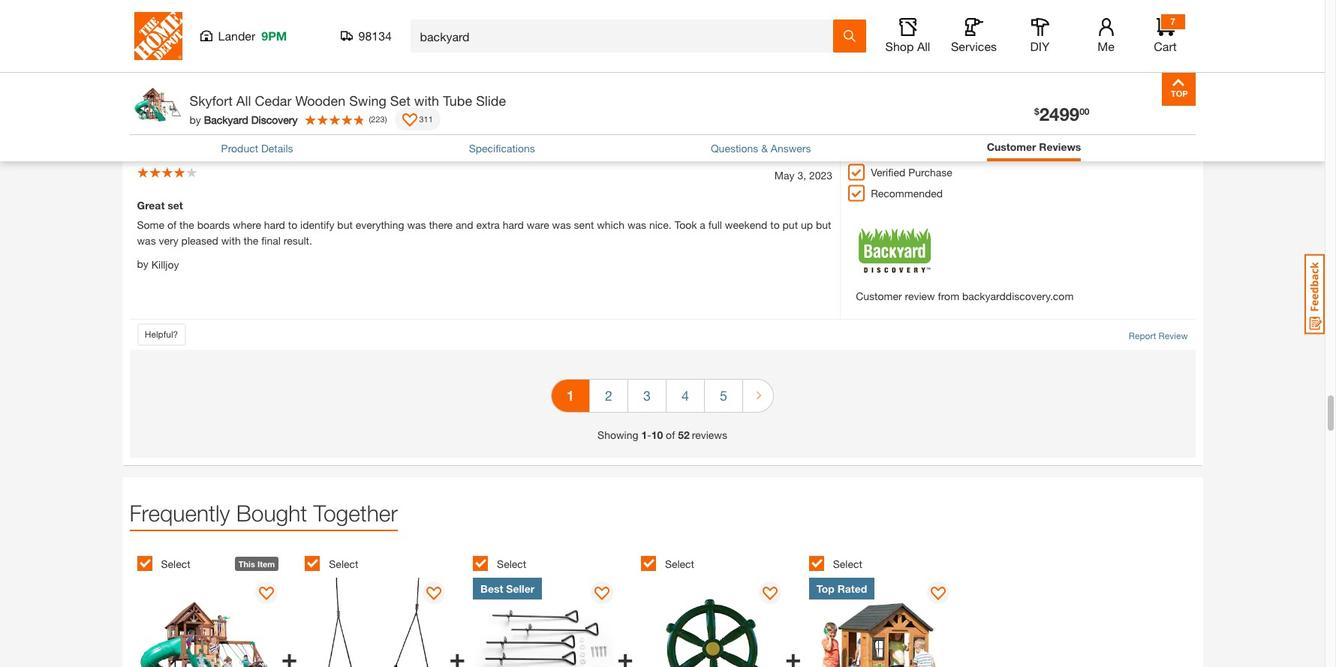 Task type: describe. For each thing, give the bounding box(es) containing it.
3,
[[798, 169, 807, 181]]

3 / 5 group
[[473, 548, 634, 668]]

1 vertical spatial customer
[[987, 140, 1037, 153]]

1 horizontal spatial are
[[492, 55, 507, 68]]

0 vertical spatial were
[[711, 0, 734, 5]]

0 vertical spatial for
[[325, 8, 338, 21]]

was down some
[[137, 234, 156, 247]]

playset
[[190, 0, 224, 5]]

delivery
[[648, 8, 684, 21]]

we'd
[[275, 8, 299, 21]]

frequently bought together
[[130, 500, 398, 526]]

review for great set
[[1159, 330, 1188, 341]]

0 horizontal spatial my
[[340, 55, 354, 68]]

1 horizontal spatial ended
[[421, 8, 450, 21]]

2023
[[809, 169, 833, 181]]

helpful? button for by
[[137, 122, 186, 145]]

date,
[[362, 24, 385, 37]]

set inside great set some of the boards where hard to identify but everything was there and extra hard ware was sent which was nice. took a full weekend to put up but was very pleased with the final result.
[[168, 199, 183, 211]]

full inside great set some of the boards where hard to identify but everything was there and extra hard ware was sent which was nice. took a full weekend to put up but was very pleased with the final result.
[[709, 218, 722, 231]]

$
[[1035, 106, 1040, 117]]

3 button
[[628, 380, 666, 412]]

1 got from the left
[[335, 24, 350, 37]]

the down the
[[224, 71, 239, 84]]

in
[[577, 0, 585, 5]]

assembly,
[[340, 8, 387, 21]]

00
[[1080, 106, 1090, 117]]

this inside overall the playset itself met most of our expectations. delivery was as described and arrived in a timely manner. no parts were missing or broken which we were happy about. we'd paid for assembly, which ended up being a pain. it took over a week after delivery before we even received an estimated assembly date. once we finally got a date, it was 4 weeks out. then due to rain, that got pushed out another week. that was unacceptable for us, so we ended up cancelling the service and assembling ourselves. this took 3-4 full days with 2-3 people. my kids love it now that it's finished. the tube slide is a big hit. my only complaint is the swings are closer together than anticipated. close family have a similar set from this company and the swings are more spacious.
[[546, 40, 566, 52]]

product
[[221, 142, 258, 155]]

timely
[[597, 0, 625, 5]]

sweetwater outdoor wooden playhouse with kitchen image
[[809, 578, 954, 668]]

due
[[508, 24, 525, 37]]

the down where
[[244, 234, 259, 247]]

311 button
[[395, 108, 441, 131]]

we right so
[[250, 40, 264, 52]]

of inside overall the playset itself met most of our expectations. delivery was as described and arrived in a timely manner. no parts were missing or broken which we were happy about. we'd paid for assembly, which ended up being a pain. it took over a week after delivery before we even received an estimated assembly date. once we finally got a date, it was 4 weeks out. then due to rain, that got pushed out another week. that was unacceptable for us, so we ended up cancelling the service and assembling ourselves. this took 3-4 full days with 2-3 people. my kids love it now that it's finished. the tube slide is a big hit. my only complaint is the swings are closer together than anticipated. close family have a similar set from this company and the swings are more spacious.
[[299, 0, 308, 5]]

set inside overall the playset itself met most of our expectations. delivery was as described and arrived in a timely manner. no parts were missing or broken which we were happy about. we'd paid for assembly, which ended up being a pain. it took over a week after delivery before we even received an estimated assembly date. once we finally got a date, it was 4 weeks out. then due to rain, that got pushed out another week. that was unacceptable for us, so we ended up cancelling the service and assembling ourselves. this took 3-4 full days with 2-3 people. my kids love it now that it's finished. the tube slide is a big hit. my only complaint is the swings are closer together than anticipated. close family have a similar set from this company and the swings are more spacious.
[[793, 55, 807, 68]]

manner.
[[627, 0, 665, 5]]

1 horizontal spatial that
[[564, 24, 582, 37]]

questions & answers
[[711, 142, 811, 155]]

1 vertical spatial took
[[569, 40, 590, 52]]

killjoy button
[[151, 257, 179, 273]]

1 customer review from backyarddiscovery.com from the top
[[856, 64, 1074, 76]]

we down we'd
[[289, 24, 302, 37]]

have
[[725, 55, 748, 68]]

0 horizontal spatial were
[[184, 8, 207, 21]]

that
[[729, 24, 749, 37]]

report for by
[[1129, 129, 1157, 140]]

and down the
[[203, 71, 221, 84]]

0 vertical spatial 4
[[419, 24, 425, 37]]

the down date,
[[365, 40, 379, 52]]

product details
[[221, 142, 293, 155]]

cart
[[1154, 39, 1177, 53]]

1 review from the top
[[905, 64, 935, 76]]

2-
[[675, 40, 685, 52]]

big
[[305, 55, 319, 68]]

complaint
[[379, 55, 426, 68]]

2 got from the left
[[585, 24, 600, 37]]

top rated
[[817, 582, 868, 595]]

week
[[596, 8, 621, 21]]

frequently
[[130, 500, 230, 526]]

and up it
[[521, 0, 539, 5]]

our
[[311, 0, 327, 5]]

5
[[720, 387, 728, 404]]

all for shop
[[918, 39, 931, 53]]

unacceptable
[[137, 40, 201, 52]]

1 vertical spatial swings
[[242, 71, 274, 84]]

4 / 5 group
[[641, 548, 802, 668]]

(
[[369, 114, 371, 124]]

with inside great set some of the boards where hard to identify but everything was there and extra hard ware was sent which was nice. took a full weekend to put up but was very pleased with the final result.
[[221, 234, 241, 247]]

lander 9pm
[[218, 29, 287, 43]]

the
[[216, 55, 234, 68]]

family
[[695, 55, 723, 68]]

paid
[[302, 8, 322, 21]]

( 223 )
[[369, 114, 387, 124]]

broken
[[788, 0, 821, 5]]

helpful? button for great set
[[137, 323, 186, 346]]

-
[[647, 428, 651, 441]]

once
[[260, 24, 286, 37]]

1 vertical spatial it
[[794, 40, 799, 52]]

was up service
[[397, 24, 416, 37]]

diy button
[[1016, 18, 1064, 54]]

before
[[687, 8, 717, 21]]

people.
[[694, 40, 729, 52]]

skyfort all cedar wooden swing set with tube slide
[[190, 92, 506, 109]]

and down weeks
[[419, 40, 436, 52]]

What can we help you find today? search field
[[420, 20, 832, 52]]

showing
[[598, 428, 639, 441]]

reviews
[[1039, 140, 1082, 153]]

services button
[[950, 18, 998, 54]]

navigation containing 2
[[551, 368, 774, 427]]

best
[[481, 582, 503, 595]]

bought
[[236, 500, 307, 526]]

services
[[951, 39, 997, 53]]

great set some of the boards where hard to identify but everything was there and extra hard ware was sent which was nice. took a full weekend to put up but was very pleased with the final result.
[[137, 199, 832, 247]]

service
[[382, 40, 416, 52]]

2 link
[[590, 380, 628, 412]]

week.
[[698, 24, 726, 37]]

even
[[737, 8, 759, 21]]

2 backyarddiscovery.com from the top
[[963, 290, 1074, 302]]

estimated
[[137, 24, 183, 37]]

5 / 5 group
[[809, 548, 970, 668]]

select for 2 / 5 group
[[329, 558, 359, 571]]

0 horizontal spatial to
[[288, 218, 297, 231]]

final
[[261, 234, 281, 247]]

1
[[642, 428, 647, 441]]

a down "assembly,"
[[353, 24, 359, 37]]

more
[[295, 71, 319, 84]]

to inside overall the playset itself met most of our expectations. delivery was as described and arrived in a timely manner. no parts were missing or broken which we were happy about. we'd paid for assembly, which ended up being a pain. it took over a week after delivery before we even received an estimated assembly date. once we finally got a date, it was 4 weeks out. then due to rain, that got pushed out another week. that was unacceptable for us, so we ended up cancelling the service and assembling ourselves. this took 3-4 full days with 2-3 people. my kids love it now that it's finished. the tube slide is a big hit. my only complaint is the swings are closer together than anticipated. close family have a similar set from this company and the swings are more spacious.
[[528, 24, 538, 37]]

spacious.
[[322, 71, 367, 84]]

2 is from the left
[[429, 55, 436, 68]]

2 horizontal spatial of
[[666, 428, 675, 441]]

0 horizontal spatial took
[[541, 8, 561, 21]]

0 horizontal spatial are
[[277, 71, 292, 84]]

ships wheel image
[[641, 578, 785, 668]]

missing
[[737, 0, 773, 5]]

this item
[[239, 559, 275, 569]]

us,
[[219, 40, 233, 52]]

top button
[[1162, 72, 1196, 106]]

close
[[665, 55, 692, 68]]

parts
[[684, 0, 708, 5]]

it
[[532, 8, 538, 21]]

itself
[[227, 0, 249, 5]]

ware
[[527, 218, 549, 231]]

mama2714 button
[[151, 94, 204, 110]]

by mama2714
[[137, 94, 204, 109]]

display image inside 1 / 5 "group"
[[259, 587, 274, 602]]

1 but from the left
[[337, 218, 353, 231]]

display image inside 311 dropdown button
[[402, 113, 417, 128]]

showing 1 - 10 of 52 reviews
[[598, 428, 728, 441]]

report review for great set
[[1129, 330, 1188, 341]]

1 logo image from the top
[[856, 0, 936, 62]]

the home depot logo image
[[134, 12, 182, 60]]

an
[[805, 8, 816, 21]]

2 horizontal spatial to
[[771, 218, 780, 231]]

recommended
[[871, 187, 943, 199]]

1 horizontal spatial up
[[453, 8, 465, 21]]

we up estimated
[[168, 8, 181, 21]]

similar
[[759, 55, 790, 68]]

display image inside 2 / 5 group
[[427, 587, 442, 602]]

cart 7
[[1154, 16, 1177, 53]]

sent
[[574, 218, 594, 231]]

everything
[[356, 218, 404, 231]]

was left nice.
[[628, 218, 647, 231]]

311
[[419, 114, 433, 124]]

select for 3 / 5 group
[[497, 558, 527, 571]]

)
[[385, 114, 387, 124]]

killjoy
[[151, 259, 179, 271]]

this inside 1 / 5 "group"
[[239, 559, 255, 569]]

assembly
[[186, 24, 231, 37]]



Task type: locate. For each thing, give the bounding box(es) containing it.
1 vertical spatial report
[[1129, 330, 1157, 341]]

0 horizontal spatial but
[[337, 218, 353, 231]]

were down playset
[[184, 8, 207, 21]]

to left put
[[771, 218, 780, 231]]

this left item
[[239, 559, 255, 569]]

select inside 4 / 5 "group"
[[665, 558, 695, 571]]

up inside great set some of the boards where hard to identify but everything was there and extra hard ware was sent which was nice. took a full weekend to put up but was very pleased with the final result.
[[801, 218, 813, 231]]

rain,
[[541, 24, 561, 37]]

mama2714
[[151, 96, 204, 109]]

of up paid
[[299, 0, 308, 5]]

only
[[357, 55, 376, 68]]

select up rated
[[833, 558, 863, 571]]

1 vertical spatial full
[[709, 218, 722, 231]]

weeks
[[428, 24, 458, 37]]

helpful? button down killjoy
[[137, 323, 186, 346]]

got up 'cancelling'
[[335, 24, 350, 37]]

by left killjoy "button" on the left of page
[[137, 257, 149, 270]]

0 horizontal spatial which
[[137, 8, 165, 21]]

0 horizontal spatial is
[[286, 55, 293, 68]]

so
[[236, 40, 247, 52]]

all
[[918, 39, 931, 53], [236, 92, 251, 109]]

got up 3-
[[585, 24, 600, 37]]

1 vertical spatial 3
[[643, 387, 651, 404]]

select down the frequently at bottom left
[[161, 558, 190, 571]]

full inside overall the playset itself met most of our expectations. delivery was as described and arrived in a timely manner. no parts were missing or broken which we were happy about. we'd paid for assembly, which ended up being a pain. it took over a week after delivery before we even received an estimated assembly date. once we finally got a date, it was 4 weeks out. then due to rain, that got pushed out another week. that was unacceptable for us, so we ended up cancelling the service and assembling ourselves. this took 3-4 full days with 2-3 people. my kids love it now that it's finished. the tube slide is a big hit. my only complaint is the swings are closer together than anticipated. close family have a similar set from this company and the swings are more spacious.
[[611, 40, 625, 52]]

it's
[[158, 55, 171, 68]]

were
[[711, 0, 734, 5], [184, 8, 207, 21]]

2 logo image from the top
[[856, 224, 936, 288]]

expectations.
[[330, 0, 393, 5]]

0 vertical spatial report review button
[[1129, 128, 1188, 142]]

1 vertical spatial ended
[[267, 40, 297, 52]]

after
[[624, 8, 645, 21]]

this
[[137, 71, 154, 84]]

out
[[641, 24, 656, 37]]

1 vertical spatial customer review from backyarddiscovery.com
[[856, 290, 1074, 302]]

to
[[528, 24, 538, 37], [288, 218, 297, 231], [771, 218, 780, 231]]

and left extra
[[456, 218, 474, 231]]

223
[[371, 114, 385, 124]]

select up ships wheel image
[[665, 558, 695, 571]]

select for 1 / 5 "group"
[[161, 558, 190, 571]]

select inside 5 / 5 'group'
[[833, 558, 863, 571]]

select for 5 / 5 'group' in the right bottom of the page
[[833, 558, 863, 571]]

by for by backyard discovery
[[190, 113, 201, 126]]

was left sent
[[552, 218, 571, 231]]

2 select from the left
[[329, 558, 359, 571]]

took
[[675, 218, 697, 231]]

all inside button
[[918, 39, 931, 53]]

swings down assembling
[[457, 55, 489, 68]]

2499
[[1040, 104, 1080, 125]]

it up service
[[388, 24, 394, 37]]

2 helpful? from the top
[[145, 329, 178, 340]]

helpful? for great set
[[145, 329, 178, 340]]

the
[[173, 0, 187, 5], [365, 40, 379, 52], [439, 55, 454, 68], [224, 71, 239, 84], [179, 218, 194, 231], [244, 234, 259, 247]]

is right complaint
[[429, 55, 436, 68]]

1 vertical spatial for
[[204, 40, 216, 52]]

up down as
[[453, 8, 465, 21]]

delivery
[[396, 0, 433, 5]]

product image image
[[133, 80, 182, 128]]

display image
[[259, 587, 274, 602], [427, 587, 442, 602]]

1 select from the left
[[161, 558, 190, 571]]

0 vertical spatial by
[[137, 94, 149, 107]]

anchor-it ground anchors kit image
[[473, 578, 617, 668]]

0 vertical spatial this
[[546, 40, 566, 52]]

0 vertical spatial customer review from backyarddiscovery.com
[[856, 64, 1074, 76]]

1 horizontal spatial 4
[[602, 40, 608, 52]]

5 select from the left
[[833, 558, 863, 571]]

may
[[775, 169, 795, 181]]

is right slide
[[286, 55, 293, 68]]

7
[[1171, 16, 1176, 27]]

1 vertical spatial report review button
[[1129, 329, 1188, 343]]

2 vertical spatial by
[[137, 257, 149, 270]]

4 select from the left
[[665, 558, 695, 571]]

98134
[[359, 29, 392, 43]]

skyfort
[[190, 92, 233, 109]]

by for by killjoy
[[137, 257, 149, 270]]

swings
[[457, 55, 489, 68], [242, 71, 274, 84]]

0 horizontal spatial ended
[[267, 40, 297, 52]]

full right the "took"
[[709, 218, 722, 231]]

with down where
[[221, 234, 241, 247]]

1 vertical spatial are
[[277, 71, 292, 84]]

set down now
[[793, 55, 807, 68]]

2 customer review from backyarddiscovery.com from the top
[[856, 290, 1074, 302]]

1 is from the left
[[286, 55, 293, 68]]

happy
[[210, 8, 239, 21]]

about.
[[242, 8, 272, 21]]

2 vertical spatial of
[[666, 428, 675, 441]]

3 inside overall the playset itself met most of our expectations. delivery was as described and arrived in a timely manner. no parts were missing or broken which we were happy about. we'd paid for assembly, which ended up being a pain. it took over a week after delivery before we even received an estimated assembly date. once we finally got a date, it was 4 weeks out. then due to rain, that got pushed out another week. that was unacceptable for us, so we ended up cancelling the service and assembling ourselves. this took 3-4 full days with 2-3 people. my kids love it now that it's finished. the tube slide is a big hit. my only complaint is the swings are closer together than anticipated. close family have a similar set from this company and the swings are more spacious.
[[685, 40, 691, 52]]

98134 button
[[341, 29, 392, 44]]

a down the described
[[497, 8, 503, 21]]

this up together
[[546, 40, 566, 52]]

display image inside 5 / 5 'group'
[[931, 587, 946, 602]]

my down that
[[732, 40, 746, 52]]

the up pleased
[[179, 218, 194, 231]]

select inside 2 / 5 group
[[329, 558, 359, 571]]

which down the delivery
[[390, 8, 418, 21]]

verified purchase
[[871, 166, 953, 178]]

4 left weeks
[[419, 24, 425, 37]]

1 horizontal spatial my
[[732, 40, 746, 52]]

customer review from backyarddiscovery.com
[[856, 64, 1074, 76], [856, 290, 1074, 302]]

1 report review from the top
[[1129, 129, 1188, 140]]

a down kids
[[751, 55, 756, 68]]

0 horizontal spatial set
[[168, 199, 183, 211]]

that down over
[[564, 24, 582, 37]]

now
[[802, 40, 822, 52]]

report review button for by
[[1129, 128, 1188, 142]]

swing
[[349, 92, 387, 109]]

1 display image from the left
[[259, 587, 274, 602]]

3 inside 'button'
[[643, 387, 651, 404]]

details
[[261, 142, 293, 155]]

tube
[[443, 92, 472, 109]]

kids
[[749, 40, 769, 52]]

4 up than
[[602, 40, 608, 52]]

logo image
[[856, 0, 936, 62], [856, 224, 936, 288]]

0 vertical spatial my
[[732, 40, 746, 52]]

review
[[905, 64, 935, 76], [905, 290, 935, 302]]

2 / 5 group
[[305, 548, 466, 668]]

to up result.
[[288, 218, 297, 231]]

0 vertical spatial set
[[793, 55, 807, 68]]

with up 311
[[414, 92, 439, 109]]

top
[[817, 582, 835, 595]]

together
[[541, 55, 581, 68]]

0 vertical spatial are
[[492, 55, 507, 68]]

no
[[668, 0, 681, 5]]

took left 3-
[[569, 40, 590, 52]]

0 horizontal spatial with
[[221, 234, 241, 247]]

swings down tube
[[242, 71, 274, 84]]

1 vertical spatial 4
[[602, 40, 608, 52]]

full down pushed
[[611, 40, 625, 52]]

1 review from the top
[[1159, 129, 1188, 140]]

1 horizontal spatial got
[[585, 24, 600, 37]]

1 helpful? button from the top
[[137, 122, 186, 145]]

set right great
[[168, 199, 183, 211]]

green nest swing image
[[305, 578, 449, 668]]

display image left best
[[427, 587, 442, 602]]

a inside great set some of the boards where hard to identify but everything was there and extra hard ware was sent which was nice. took a full weekend to put up but was very pleased with the final result.
[[700, 218, 706, 231]]

helpful? down killjoy
[[145, 329, 178, 340]]

0 vertical spatial took
[[541, 8, 561, 21]]

helpful? for by
[[145, 127, 178, 139]]

helpful? button down "by mama2714"
[[137, 122, 186, 145]]

1 horizontal spatial set
[[793, 55, 807, 68]]

for down assembly
[[204, 40, 216, 52]]

0 vertical spatial that
[[564, 24, 582, 37]]

0 vertical spatial backyarddiscovery.com
[[963, 64, 1074, 76]]

of inside great set some of the boards where hard to identify but everything was there and extra hard ware was sent which was nice. took a full weekend to put up but was very pleased with the final result.
[[167, 218, 177, 231]]

was left as
[[436, 0, 455, 5]]

3
[[685, 40, 691, 52], [643, 387, 651, 404]]

0 horizontal spatial got
[[335, 24, 350, 37]]

4 left 5 at the right bottom of the page
[[682, 387, 689, 404]]

by inside "by mama2714"
[[137, 94, 149, 107]]

may 3, 2023
[[775, 169, 833, 181]]

3 right the 2
[[643, 387, 651, 404]]

which down "overall"
[[137, 8, 165, 21]]

then
[[481, 24, 505, 37]]

that
[[564, 24, 582, 37], [137, 55, 155, 68]]

up right put
[[801, 218, 813, 231]]

2 display image from the left
[[427, 587, 442, 602]]

1 vertical spatial report review
[[1129, 330, 1188, 341]]

are left closer
[[492, 55, 507, 68]]

1 / 5 group
[[137, 548, 298, 668]]

display image
[[402, 113, 417, 128], [595, 587, 610, 602], [763, 587, 778, 602], [931, 587, 946, 602]]

by killjoy
[[137, 257, 179, 271]]

but right "identify"
[[337, 218, 353, 231]]

select inside 1 / 5 "group"
[[161, 558, 190, 571]]

report review for by
[[1129, 129, 1188, 140]]

of up very at top left
[[167, 218, 177, 231]]

by for by mama2714
[[137, 94, 149, 107]]

1 vertical spatial logo image
[[856, 224, 936, 288]]

shop all button
[[884, 18, 932, 54]]

customer reviews
[[987, 140, 1082, 153]]

a
[[588, 0, 594, 5], [497, 8, 503, 21], [588, 8, 593, 21], [353, 24, 359, 37], [296, 55, 302, 68], [751, 55, 756, 68], [700, 218, 706, 231]]

we
[[168, 8, 181, 21], [720, 8, 734, 21], [289, 24, 302, 37], [250, 40, 264, 52]]

boards
[[197, 218, 230, 231]]

0 horizontal spatial swings
[[242, 71, 274, 84]]

0 vertical spatial up
[[453, 8, 465, 21]]

was left there
[[407, 218, 426, 231]]

review for by
[[1159, 129, 1188, 140]]

finished.
[[174, 55, 214, 68]]

are down slide
[[277, 71, 292, 84]]

2 vertical spatial with
[[221, 234, 241, 247]]

1 vertical spatial of
[[167, 218, 177, 231]]

0 vertical spatial full
[[611, 40, 625, 52]]

1 horizontal spatial hard
[[503, 218, 524, 231]]

report for great set
[[1129, 330, 1157, 341]]

days
[[628, 40, 650, 52]]

for
[[325, 8, 338, 21], [204, 40, 216, 52]]

1 vertical spatial helpful? button
[[137, 323, 186, 346]]

1 vertical spatial this
[[239, 559, 255, 569]]

2 helpful? button from the top
[[137, 323, 186, 346]]

the right "overall"
[[173, 0, 187, 5]]

select inside 3 / 5 group
[[497, 558, 527, 571]]

2 report review button from the top
[[1129, 329, 1188, 343]]

0 vertical spatial report
[[1129, 129, 1157, 140]]

0 vertical spatial it
[[388, 24, 394, 37]]

ended down once
[[267, 40, 297, 52]]

$ 2499 00
[[1035, 104, 1090, 125]]

it right the love
[[794, 40, 799, 52]]

a left big
[[296, 55, 302, 68]]

feedback link image
[[1305, 254, 1325, 335]]

we up that
[[720, 8, 734, 21]]

to down it
[[528, 24, 538, 37]]

1 backyarddiscovery.com from the top
[[963, 64, 1074, 76]]

with left 2-
[[653, 40, 672, 52]]

1 horizontal spatial but
[[816, 218, 832, 231]]

pleased
[[181, 234, 218, 247]]

0 horizontal spatial that
[[137, 55, 155, 68]]

1 vertical spatial review
[[1159, 330, 1188, 341]]

1 horizontal spatial it
[[794, 40, 799, 52]]

received
[[762, 8, 802, 21]]

identify
[[300, 218, 334, 231]]

1 horizontal spatial took
[[569, 40, 590, 52]]

select up best seller
[[497, 558, 527, 571]]

report review button for great set
[[1129, 329, 1188, 343]]

1 horizontal spatial which
[[390, 8, 418, 21]]

0 vertical spatial with
[[653, 40, 672, 52]]

1 vertical spatial set
[[168, 199, 183, 211]]

2 hard from the left
[[503, 218, 524, 231]]

3 select from the left
[[497, 558, 527, 571]]

1 horizontal spatial 3
[[685, 40, 691, 52]]

3 up close
[[685, 40, 691, 52]]

a right the "took"
[[700, 218, 706, 231]]

hard up final
[[264, 218, 285, 231]]

0 horizontal spatial full
[[611, 40, 625, 52]]

1 vertical spatial by
[[190, 113, 201, 126]]

1 vertical spatial up
[[299, 40, 312, 52]]

all up 'by backyard discovery'
[[236, 92, 251, 109]]

over
[[564, 8, 585, 21]]

0 horizontal spatial for
[[204, 40, 216, 52]]

1 horizontal spatial is
[[429, 55, 436, 68]]

1 horizontal spatial this
[[546, 40, 566, 52]]

assembling
[[439, 40, 493, 52]]

0 vertical spatial 3
[[685, 40, 691, 52]]

of left 52
[[666, 428, 675, 441]]

1 horizontal spatial full
[[709, 218, 722, 231]]

select for 4 / 5 "group"
[[665, 558, 695, 571]]

shop all
[[886, 39, 931, 53]]

all right shop
[[918, 39, 931, 53]]

2 report review from the top
[[1129, 330, 1188, 341]]

ourselves.
[[496, 40, 543, 52]]

date.
[[234, 24, 258, 37]]

0 horizontal spatial up
[[299, 40, 312, 52]]

1 horizontal spatial swings
[[457, 55, 489, 68]]

took down arrived
[[541, 8, 561, 21]]

which right sent
[[597, 218, 625, 231]]

1 horizontal spatial for
[[325, 8, 338, 21]]

0 vertical spatial helpful? button
[[137, 122, 186, 145]]

0 horizontal spatial of
[[167, 218, 177, 231]]

1 horizontal spatial of
[[299, 0, 308, 5]]

0 horizontal spatial hard
[[264, 218, 285, 231]]

for down 'our'
[[325, 8, 338, 21]]

2 review from the top
[[905, 290, 935, 302]]

the down assembling
[[439, 55, 454, 68]]

were up before
[[711, 0, 734, 5]]

0 vertical spatial swings
[[457, 55, 489, 68]]

slide
[[261, 55, 283, 68]]

hard left ware
[[503, 218, 524, 231]]

pain.
[[506, 8, 529, 21]]

me button
[[1082, 18, 1130, 54]]

1 report review button from the top
[[1129, 128, 1188, 142]]

and inside great set some of the boards where hard to identify but everything was there and extra hard ware was sent which was nice. took a full weekend to put up but was very pleased with the final result.
[[456, 218, 474, 231]]

a right 'in'
[[588, 0, 594, 5]]

0 horizontal spatial this
[[239, 559, 255, 569]]

2 report from the top
[[1129, 330, 1157, 341]]

set
[[793, 55, 807, 68], [168, 199, 183, 211]]

my up spacious.
[[340, 55, 354, 68]]

2 vertical spatial customer
[[856, 290, 902, 302]]

2 but from the left
[[816, 218, 832, 231]]

discovery
[[251, 113, 298, 126]]

by down this
[[137, 94, 149, 107]]

2 vertical spatial up
[[801, 218, 813, 231]]

2 horizontal spatial which
[[597, 218, 625, 231]]

ended up weeks
[[421, 8, 450, 21]]

by down the skyfort
[[190, 113, 201, 126]]

0 vertical spatial ended
[[421, 8, 450, 21]]

all for skyfort
[[236, 92, 251, 109]]

1 helpful? from the top
[[145, 127, 178, 139]]

that up this
[[137, 55, 155, 68]]

0 vertical spatial logo image
[[856, 0, 936, 62]]

was up kids
[[752, 24, 771, 37]]

0 vertical spatial customer
[[856, 64, 902, 76]]

1 vertical spatial review
[[905, 290, 935, 302]]

4 inside button
[[682, 387, 689, 404]]

by inside by killjoy
[[137, 257, 149, 270]]

which inside great set some of the boards where hard to identify but everything was there and extra hard ware was sent which was nice. took a full weekend to put up but was very pleased with the final result.
[[597, 218, 625, 231]]

but right put
[[816, 218, 832, 231]]

2 horizontal spatial with
[[653, 40, 672, 52]]

hit.
[[322, 55, 337, 68]]

1 horizontal spatial with
[[414, 92, 439, 109]]

0 vertical spatial all
[[918, 39, 931, 53]]

1 horizontal spatial were
[[711, 0, 734, 5]]

where
[[233, 218, 261, 231]]

select down together
[[329, 558, 359, 571]]

tube
[[237, 55, 258, 68]]

result.
[[284, 234, 312, 247]]

display image down item
[[259, 587, 274, 602]]

closer
[[510, 55, 538, 68]]

2 horizontal spatial 4
[[682, 387, 689, 404]]

0 vertical spatial report review
[[1129, 129, 1188, 140]]

a right over
[[588, 8, 593, 21]]

1 horizontal spatial to
[[528, 24, 538, 37]]

this
[[546, 40, 566, 52], [239, 559, 255, 569]]

helpful? down "by mama2714"
[[145, 127, 178, 139]]

1 report from the top
[[1129, 129, 1157, 140]]

diy
[[1031, 39, 1050, 53]]

very
[[159, 234, 178, 247]]

shop
[[886, 39, 914, 53]]

navigation
[[551, 368, 774, 427]]

from inside overall the playset itself met most of our expectations. delivery was as described and arrived in a timely manner. no parts were missing or broken which we were happy about. we'd paid for assembly, which ended up being a pain. it took over a week after delivery before we even received an estimated assembly date. once we finally got a date, it was 4 weeks out. then due to rain, that got pushed out another week. that was unacceptable for us, so we ended up cancelling the service and assembling ourselves. this took 3-4 full days with 2-3 people. my kids love it now that it's finished. the tube slide is a big hit. my only complaint is the swings are closer together than anticipated. close family have a similar set from this company and the swings are more spacious.
[[810, 55, 831, 68]]

up up big
[[299, 40, 312, 52]]

0 horizontal spatial it
[[388, 24, 394, 37]]

rated
[[838, 582, 868, 595]]

2 review from the top
[[1159, 330, 1188, 341]]

1 hard from the left
[[264, 218, 285, 231]]

with inside overall the playset itself met most of our expectations. delivery was as described and arrived in a timely manner. no parts were missing or broken which we were happy about. we'd paid for assembly, which ended up being a pain. it took over a week after delivery before we even received an estimated assembly date. once we finally got a date, it was 4 weeks out. then due to rain, that got pushed out another week. that was unacceptable for us, so we ended up cancelling the service and assembling ourselves. this took 3-4 full days with 2-3 people. my kids love it now that it's finished. the tube slide is a big hit. my only complaint is the swings are closer together than anticipated. close family have a similar set from this company and the swings are more spacious.
[[653, 40, 672, 52]]



Task type: vqa. For each thing, say whether or not it's contained in the screenshot.
Sweetwater Outdoor Wooden Playhouse with Kitchen image
yes



